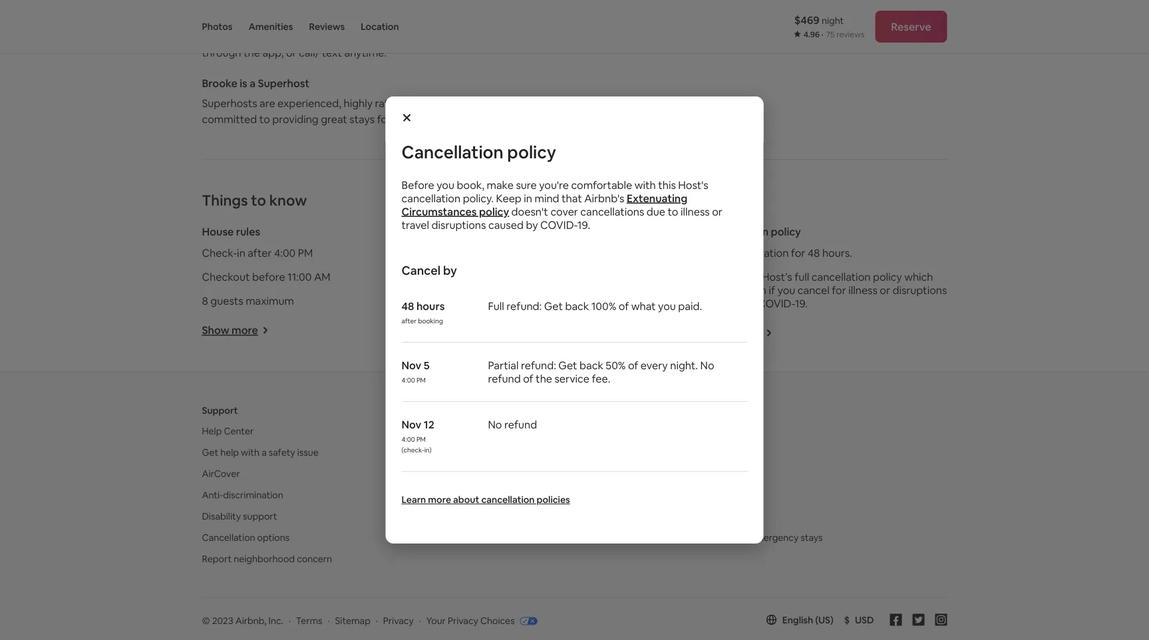 Task type: locate. For each thing, give the bounding box(es) containing it.
of left the what
[[619, 299, 629, 313]]

1 vertical spatial stays
[[801, 532, 823, 544]]

nov inside nov 12 4:00 pm (check-in)
[[402, 418, 422, 431]]

stays down highly
[[350, 112, 375, 126]]

0 vertical spatial nov
[[402, 359, 422, 372]]

1 horizontal spatial stays
[[801, 532, 823, 544]]

0 vertical spatial after
[[248, 246, 272, 260]]

4:00
[[274, 246, 296, 260], [402, 376, 415, 385], [402, 435, 415, 444]]

by left if
[[744, 297, 756, 310]]

policy up sure
[[508, 141, 557, 163]]

covid- inside review the host's full cancellation policy which applies even if you cancel for illness or disruptions caused by covid-19.
[[758, 297, 796, 310]]

1 vertical spatial pm
[[417, 376, 426, 385]]

covid- down the mind
[[541, 218, 578, 232]]

0 vertical spatial illness
[[681, 205, 710, 218]]

after for 4:00
[[248, 246, 272, 260]]

1 horizontal spatial 48
[[808, 246, 821, 260]]

text
[[322, 46, 342, 59]]

0 horizontal spatial the
[[244, 46, 260, 59]]

location
[[361, 21, 399, 33]]

· right inc.
[[289, 615, 291, 627]]

1 horizontal spatial 19.
[[796, 297, 808, 310]]

1 horizontal spatial the
[[536, 372, 553, 386]]

1 vertical spatial 48
[[402, 299, 414, 313]]

48 inside 48 hours after booking
[[402, 299, 414, 313]]

support
[[202, 405, 238, 417]]

get for 50%
[[559, 359, 578, 372]]

cancellation for cancellation
[[706, 225, 769, 238]]

the left service
[[536, 372, 553, 386]]

1 nov from the top
[[402, 359, 422, 372]]

guests
[[211, 294, 243, 308]]

2 nov from the top
[[402, 418, 422, 431]]

the left if
[[743, 270, 760, 284]]

privacy left your
[[383, 615, 414, 627]]

guests.
[[394, 112, 429, 126]]

cancellation policy
[[402, 141, 557, 163], [706, 225, 802, 238]]

0 vertical spatial 48
[[808, 246, 821, 260]]

0 vertical spatial 4:00
[[274, 246, 296, 260]]

0 vertical spatial covid-
[[541, 218, 578, 232]]

learn
[[402, 494, 426, 506]]

airbnb,
[[236, 615, 267, 627]]

are up through
[[221, 30, 236, 43]]

keep
[[496, 191, 522, 205]]

help
[[221, 447, 239, 459]]

get inside partial refund: get back 50% of every night. no refund of the service fee.
[[559, 359, 578, 372]]

0 vertical spatial caused
[[489, 218, 524, 232]]

0 horizontal spatial more
[[232, 324, 258, 337]]

1 horizontal spatial ·
[[822, 29, 824, 40]]

1 vertical spatial your
[[484, 426, 503, 438]]

or left lock
[[592, 270, 602, 284]]

nov inside nov 5 4:00 pm
[[402, 359, 422, 372]]

1 vertical spatial after
[[402, 317, 417, 325]]

refund: for partial
[[521, 359, 557, 372]]

a right is
[[250, 76, 256, 90]]

check-
[[202, 246, 237, 260]]

1 horizontal spatial a
[[262, 447, 267, 459]]

no refund
[[488, 418, 537, 431]]

cancellation policy up free cancellation for 48 hours. at top right
[[706, 225, 802, 238]]

community forum
[[452, 489, 531, 501]]

1 vertical spatial get
[[559, 359, 578, 372]]

with
[[635, 178, 656, 192], [241, 447, 260, 459]]

1 horizontal spatial cancellation
[[402, 141, 504, 163]]

get left fee.
[[559, 359, 578, 372]]

0 horizontal spatial cancellation policy
[[402, 141, 557, 163]]

your up fully
[[238, 10, 261, 23]]

1 vertical spatial 19.
[[796, 297, 808, 310]]

0 vertical spatial by
[[526, 218, 538, 232]]

1 vertical spatial covid-
[[758, 297, 796, 310]]

during your stay we are fully available for guest and you can message us through the app, or call/ text anytime.
[[202, 10, 471, 59]]

refund up no refund
[[488, 372, 521, 386]]

after
[[248, 246, 272, 260], [402, 317, 417, 325]]

refund: right the partial
[[521, 359, 557, 372]]

extenuating
[[627, 191, 688, 205]]

show more
[[202, 324, 258, 337], [706, 326, 762, 340]]

1 vertical spatial cancellation policy
[[706, 225, 802, 238]]

1 vertical spatial refund:
[[521, 359, 557, 372]]

pm for 5
[[417, 376, 426, 385]]

2 vertical spatial the
[[536, 372, 553, 386]]

providing
[[272, 112, 319, 126]]

1 vertical spatial no
[[488, 418, 502, 431]]

for down rated
[[377, 112, 392, 126]]

1 horizontal spatial by
[[526, 218, 538, 232]]

more down 8 guests maximum
[[232, 324, 258, 337]]

0 vertical spatial no
[[701, 359, 715, 372]]

back inside partial refund: get back 50% of every night. no refund of the service fee.
[[580, 359, 604, 372]]

nov left 5
[[402, 359, 422, 372]]

0 horizontal spatial show more button
[[202, 324, 269, 337]]

full refund: get back 100% of what you paid.
[[488, 299, 703, 313]]

2 horizontal spatial cancellation
[[706, 225, 769, 238]]

you right if
[[778, 283, 796, 297]]

caused down review
[[706, 297, 742, 310]]

more right learn
[[428, 494, 451, 506]]

are down superhost
[[260, 96, 275, 110]]

report neighborhood concern
[[202, 553, 332, 565]]

1 vertical spatial by
[[443, 263, 457, 279]]

for right cancel
[[832, 283, 847, 297]]

0 vertical spatial the
[[244, 46, 260, 59]]

your inside during your stay we are fully available for guest and you can message us through the app, or call/ text anytime.
[[238, 10, 261, 23]]

a left safety
[[262, 447, 267, 459]]

1 vertical spatial the
[[743, 270, 760, 284]]

48 left hours.
[[808, 246, 821, 260]]

your for during
[[238, 10, 261, 23]]

in down rules
[[237, 246, 246, 260]]

0 horizontal spatial ·
[[289, 615, 291, 627]]

make
[[487, 178, 514, 192]]

policy up the &
[[479, 205, 509, 218]]

cancellation up the free
[[706, 225, 769, 238]]

2 vertical spatial a
[[262, 447, 267, 459]]

caused down keep
[[489, 218, 524, 232]]

full
[[488, 299, 505, 313]]

1 horizontal spatial your
[[484, 426, 503, 438]]

back
[[566, 299, 589, 313], [580, 359, 604, 372]]

by inside doesn't cover cancellations due to illness or travel disruptions caused by covid-19.
[[526, 218, 538, 232]]

hours.
[[823, 246, 853, 260]]

a left gate
[[559, 270, 564, 284]]

you left can
[[374, 30, 391, 43]]

is
[[240, 76, 248, 90]]

safety
[[269, 447, 295, 459]]

1 vertical spatial with
[[241, 447, 260, 459]]

1 vertical spatial cancellation
[[706, 225, 769, 238]]

4:00 up 11:00
[[274, 246, 296, 260]]

are
[[221, 30, 236, 43], [260, 96, 275, 110], [456, 96, 472, 110]]

0 vertical spatial cancellation
[[402, 141, 504, 163]]

back left 100%
[[566, 299, 589, 313]]

location button
[[361, 0, 399, 53]]

cancellation inside review the host's full cancellation policy which applies even if you cancel for illness or disruptions caused by covid-19.
[[812, 270, 871, 284]]

no right "night."
[[701, 359, 715, 372]]

covid-
[[541, 218, 578, 232], [758, 297, 796, 310]]

photos button
[[202, 0, 233, 53]]

illness down host's
[[681, 205, 710, 218]]

privacy right your
[[448, 615, 479, 627]]

by right "cancel"
[[443, 263, 457, 279]]

get help with a safety issue link
[[202, 447, 319, 459]]

pm inside nov 12 4:00 pm (check-in)
[[417, 435, 426, 444]]

the down fully
[[244, 46, 260, 59]]

after down rules
[[248, 246, 272, 260]]

cancellation down the disability
[[202, 532, 255, 544]]

cancellation policy for you
[[402, 141, 557, 163]]

4:00 inside nov 5 4:00 pm
[[402, 376, 415, 385]]

policy up free cancellation for 48 hours. at top right
[[771, 225, 802, 238]]

forum
[[505, 489, 531, 501]]

1 horizontal spatial no
[[701, 359, 715, 372]]

0 horizontal spatial in
[[237, 246, 246, 260]]

4:00 inside nov 12 4:00 pm (check-in)
[[402, 435, 415, 444]]

of right '50%' at right bottom
[[628, 359, 639, 372]]

night.
[[671, 359, 699, 372]]

by inside review the host's full cancellation policy which applies even if you cancel for illness or disruptions caused by covid-19.
[[744, 297, 756, 310]]

2 horizontal spatial by
[[744, 297, 756, 310]]

1 horizontal spatial with
[[635, 178, 656, 192]]

48 left hours
[[402, 299, 414, 313]]

or left call/
[[286, 46, 297, 59]]

cancellation up book,
[[402, 141, 504, 163]]

the inside partial refund: get back 50% of every night. no refund of the service fee.
[[536, 372, 553, 386]]

you inside before you book, make sure you're comfortable with this host's cancellation policy. keep in mind that airbnb's
[[437, 178, 455, 192]]

refund: inside partial refund: get back 50% of every night. no refund of the service fee.
[[521, 359, 557, 372]]

paid.
[[679, 299, 703, 313]]

the inside review the host's full cancellation policy which applies even if you cancel for illness or disruptions caused by covid-19.
[[743, 270, 760, 284]]

0 horizontal spatial by
[[443, 263, 457, 279]]

0 vertical spatial refund:
[[507, 299, 542, 313]]

19. inside review the host's full cancellation policy which applies even if you cancel for illness or disruptions caused by covid-19.
[[796, 297, 808, 310]]

can
[[394, 30, 411, 43]]

1 vertical spatial 4:00
[[402, 376, 415, 385]]

comfortable
[[572, 178, 633, 192]]

0 horizontal spatial a
[[250, 76, 256, 90]]

stay
[[263, 10, 284, 23]]

disability support
[[202, 511, 277, 523]]

disruptions inside review the host's full cancellation policy which applies even if you cancel for illness or disruptions caused by covid-19.
[[893, 283, 948, 297]]

airbnb your home
[[452, 426, 529, 438]]

0 horizontal spatial privacy
[[383, 615, 414, 627]]

1 horizontal spatial covid-
[[758, 297, 796, 310]]

2 vertical spatial pm
[[417, 435, 426, 444]]

0 vertical spatial stays
[[350, 112, 375, 126]]

refund: right full
[[507, 299, 542, 313]]

0 vertical spatial cancellation policy
[[402, 141, 557, 163]]

options
[[257, 532, 290, 544]]

through
[[202, 46, 241, 59]]

cancel
[[798, 283, 830, 297]]

19. down that
[[578, 218, 591, 232]]

1 vertical spatial in
[[237, 246, 246, 260]]

4:00 up nov 12 4:00 pm (check-in)
[[402, 376, 415, 385]]

we
[[202, 30, 218, 43]]

policy inside review the host's full cancellation policy which applies even if you cancel for illness or disruptions caused by covid-19.
[[874, 270, 903, 284]]

0 vertical spatial get
[[544, 299, 563, 313]]

checkout before 11:00 am
[[202, 270, 331, 284]]

neighborhood
[[234, 553, 295, 565]]

fee.
[[592, 372, 611, 386]]

(check-
[[402, 446, 425, 454]]

you left book,
[[437, 178, 455, 192]]

checkout
[[202, 270, 250, 284]]

1 horizontal spatial after
[[402, 317, 417, 325]]

0 vertical spatial disruptions
[[432, 218, 486, 232]]

0 horizontal spatial no
[[488, 418, 502, 431]]

after left booking
[[402, 317, 417, 325]]

0 horizontal spatial caused
[[489, 218, 524, 232]]

cancellation
[[402, 191, 461, 205], [730, 246, 789, 260], [812, 270, 871, 284], [482, 494, 535, 506]]

cover
[[551, 205, 579, 218]]

pm up 11:00
[[298, 246, 313, 260]]

nov 12 4:00 pm (check-in)
[[402, 418, 435, 454]]

your
[[427, 615, 446, 627]]

0 vertical spatial in
[[524, 191, 533, 205]]

even
[[743, 283, 767, 297]]

0 horizontal spatial 48
[[402, 299, 414, 313]]

every
[[641, 359, 668, 372]]

0 vertical spatial back
[[566, 299, 589, 313]]

· left 75
[[822, 29, 824, 40]]

cancellation policy up book,
[[402, 141, 557, 163]]

covid- down host's
[[758, 297, 796, 310]]

19. down full
[[796, 297, 808, 310]]

are right the who
[[456, 96, 472, 110]]

stays
[[350, 112, 375, 126], [801, 532, 823, 544]]

sitemap link
[[335, 615, 371, 627]]

1 vertical spatial a
[[559, 270, 564, 284]]

0 horizontal spatial after
[[248, 246, 272, 260]]

to left know at top
[[251, 191, 266, 210]]

pm
[[298, 246, 313, 260], [417, 376, 426, 385], [417, 435, 426, 444]]

1 horizontal spatial illness
[[849, 283, 878, 297]]

you're
[[539, 178, 569, 192]]

1 horizontal spatial show
[[706, 326, 734, 340]]

0 horizontal spatial 19.
[[578, 218, 591, 232]]

1 horizontal spatial caused
[[706, 297, 742, 310]]

things to know
[[202, 191, 307, 210]]

with right help
[[241, 447, 260, 459]]

back left '50%' at right bottom
[[580, 359, 604, 372]]

0 vertical spatial 19.
[[578, 218, 591, 232]]

1 vertical spatial back
[[580, 359, 604, 372]]

to right due on the right top
[[668, 205, 679, 218]]

1 horizontal spatial more
[[428, 494, 451, 506]]

get left help
[[202, 447, 218, 459]]

or left which
[[880, 283, 891, 297]]

or
[[286, 46, 297, 59], [713, 205, 723, 218], [592, 270, 602, 284], [880, 283, 891, 297]]

after inside 48 hours after booking
[[402, 317, 417, 325]]

cancellation inside cancellation policy dialog
[[402, 141, 504, 163]]

show more button down even
[[706, 326, 773, 340]]

0 vertical spatial your
[[238, 10, 261, 23]]

2 horizontal spatial a
[[559, 270, 564, 284]]

a
[[250, 76, 256, 90], [559, 270, 564, 284], [262, 447, 267, 459]]

fully
[[239, 30, 259, 43]]

0 vertical spatial pm
[[298, 246, 313, 260]]

to left providing
[[260, 112, 270, 126]]

1 vertical spatial nov
[[402, 418, 422, 431]]

1 horizontal spatial in
[[524, 191, 533, 205]]

0 horizontal spatial with
[[241, 447, 260, 459]]

refund
[[488, 372, 521, 386], [505, 418, 537, 431]]

show more button
[[202, 324, 269, 337], [706, 326, 773, 340]]

navigate to twitter image
[[913, 614, 925, 626]]

caused inside review the host's full cancellation policy which applies even if you cancel for illness or disruptions caused by covid-19.
[[706, 297, 742, 310]]

community
[[452, 489, 503, 501]]

cancellation policy inside dialog
[[402, 141, 557, 163]]

safety & property
[[454, 225, 543, 238]]

careers
[[703, 468, 736, 480]]

no left 'home'
[[488, 418, 502, 431]]

more down even
[[736, 326, 762, 340]]

stays right emergency
[[801, 532, 823, 544]]

extenuating circumstances policy link
[[402, 191, 688, 218]]

4.96
[[804, 29, 820, 40]]

show down applies
[[706, 326, 734, 340]]

nov left 12
[[402, 418, 422, 431]]

1 vertical spatial caused
[[706, 297, 742, 310]]

report neighborhood concern link
[[202, 553, 332, 565]]

pm up 'in)'
[[417, 435, 426, 444]]

pm down 5
[[417, 376, 426, 385]]

by down the mind
[[526, 218, 538, 232]]

policy inside "extenuating circumstances policy"
[[479, 205, 509, 218]]

4:00 up (check-
[[402, 435, 415, 444]]

0 vertical spatial a
[[250, 76, 256, 90]]

in left the mind
[[524, 191, 533, 205]]

2 horizontal spatial the
[[743, 270, 760, 284]]

1 horizontal spatial privacy
[[448, 615, 479, 627]]

0 horizontal spatial your
[[238, 10, 261, 23]]

policy left which
[[874, 270, 903, 284]]

illness down hours.
[[849, 283, 878, 297]]

1 vertical spatial illness
[[849, 283, 878, 297]]

or up the free
[[713, 205, 723, 218]]

pm inside nov 5 4:00 pm
[[417, 376, 426, 385]]

2 vertical spatial by
[[744, 297, 756, 310]]

show more button down guests
[[202, 324, 269, 337]]

for inside brooke is a superhost superhosts are experienced, highly rated hosts who are committed to providing great stays for guests.
[[377, 112, 392, 126]]

policy.
[[463, 191, 494, 205]]

show down '8'
[[202, 324, 230, 337]]

0 vertical spatial refund
[[488, 372, 521, 386]]

who
[[433, 96, 454, 110]]

privacy link
[[383, 615, 414, 627]]

refund up resources
[[505, 418, 537, 431]]

2 vertical spatial 4:00
[[402, 435, 415, 444]]

due
[[647, 205, 666, 218]]

nov for 5
[[402, 359, 422, 372]]

get down pool/hot tub without a gate or lock at the top of the page
[[544, 299, 563, 313]]

$ usd
[[845, 614, 875, 626]]

your left 'home'
[[484, 426, 503, 438]]

for up call/
[[306, 30, 320, 43]]

a for get help with a safety issue
[[262, 447, 267, 459]]

with left this
[[635, 178, 656, 192]]

1 horizontal spatial cancellation policy
[[706, 225, 802, 238]]

show more down guests
[[202, 324, 258, 337]]

free
[[706, 246, 728, 260]]

show more down applies
[[706, 326, 762, 340]]

alarm
[[544, 294, 572, 308]]



Task type: describe. For each thing, give the bounding box(es) containing it.
(us)
[[816, 614, 834, 626]]

for up full
[[792, 246, 806, 260]]

1 horizontal spatial show more
[[706, 326, 762, 340]]

english (us)
[[783, 614, 834, 626]]

to inside doesn't cover cancellations due to illness or travel disruptions caused by covid-19.
[[668, 205, 679, 218]]

2 horizontal spatial more
[[736, 326, 762, 340]]

or inside doesn't cover cancellations due to illness or travel disruptions caused by covid-19.
[[713, 205, 723, 218]]

of right the partial
[[523, 372, 534, 386]]

about
[[453, 494, 480, 506]]

host's
[[762, 270, 793, 284]]

host's
[[679, 178, 709, 192]]

highly
[[344, 96, 373, 110]]

partial
[[488, 359, 519, 372]]

tub
[[499, 270, 516, 284]]

$
[[845, 614, 850, 626]]

1 privacy from the left
[[383, 615, 414, 627]]

0 horizontal spatial cancellation
[[202, 532, 255, 544]]

after for booking
[[402, 317, 417, 325]]

disruptions inside doesn't cover cancellations due to illness or travel disruptions caused by covid-19.
[[432, 218, 486, 232]]

19. inside doesn't cover cancellations due to illness or travel disruptions caused by covid-19.
[[578, 218, 591, 232]]

that
[[562, 191, 582, 205]]

night
[[822, 14, 844, 26]]

amenities
[[249, 21, 293, 33]]

experienced,
[[278, 96, 342, 110]]

cancellations
[[581, 205, 645, 218]]

no inside partial refund: get back 50% of every night. no refund of the service fee.
[[701, 359, 715, 372]]

mind
[[535, 191, 560, 205]]

choices
[[481, 615, 515, 627]]

careers link
[[703, 468, 736, 480]]

anytime.
[[345, 46, 387, 59]]

1 horizontal spatial are
[[260, 96, 275, 110]]

1 horizontal spatial show more button
[[706, 326, 773, 340]]

help center
[[202, 426, 254, 438]]

50%
[[606, 359, 626, 372]]

in inside before you book, make sure you're comfortable with this host's cancellation policy. keep in mind that airbnb's
[[524, 191, 533, 205]]

with inside before you book, make sure you're comfortable with this host's cancellation policy. keep in mind that airbnb's
[[635, 178, 656, 192]]

service
[[555, 372, 590, 386]]

without
[[518, 270, 556, 284]]

75
[[827, 29, 835, 40]]

airbnb-friendly apartments
[[452, 532, 570, 544]]

caused inside doesn't cover cancellations due to illness or travel disruptions caused by covid-19.
[[489, 218, 524, 232]]

or inside during your stay we are fully available for guest and you can message us through the app, or call/ text anytime.
[[286, 46, 297, 59]]

nov for 12
[[402, 418, 422, 431]]

or inside review the host's full cancellation policy which applies even if you cancel for illness or disruptions caused by covid-19.
[[880, 283, 891, 297]]

travel
[[402, 218, 429, 232]]

4.96 · 75 reviews
[[804, 29, 865, 40]]

stays inside brooke is a superhost superhosts are experienced, highly rated hosts who are committed to providing great stays for guests.
[[350, 112, 375, 126]]

airbnb-friendly apartments link
[[452, 532, 570, 544]]

1 vertical spatial ·
[[289, 615, 291, 627]]

anti-discrimination
[[202, 489, 283, 501]]

disability
[[202, 511, 241, 523]]

hours
[[417, 299, 445, 313]]

navigate to facebook image
[[891, 614, 903, 626]]

covid- inside doesn't cover cancellations due to illness or travel disruptions caused by covid-19.
[[541, 218, 578, 232]]

© 2023 airbnb, inc.
[[202, 615, 284, 627]]

$469
[[795, 13, 820, 27]]

guest
[[322, 30, 350, 43]]

refund inside partial refund: get back 50% of every night. no refund of the service fee.
[[488, 372, 521, 386]]

house rules
[[202, 225, 260, 238]]

hosting resources link
[[452, 468, 530, 480]]

pm for 12
[[417, 435, 426, 444]]

am
[[314, 270, 331, 284]]

call/
[[299, 46, 320, 59]]

back for 100%
[[566, 299, 589, 313]]

airbnb.org emergency stays link
[[703, 532, 823, 544]]

to inside brooke is a superhost superhosts are experienced, highly rated hosts who are committed to providing great stays for guests.
[[260, 112, 270, 126]]

your privacy choices
[[427, 615, 515, 627]]

get for 100%
[[544, 299, 563, 313]]

you inside during your stay we are fully available for guest and you can message us through the app, or call/ text anytime.
[[374, 30, 391, 43]]

5
[[424, 359, 430, 372]]

4:00 for 5
[[402, 376, 415, 385]]

pool/hot tub without a gate or lock
[[454, 270, 624, 284]]

brooke is a superhost superhosts are experienced, highly rated hosts who are committed to providing great stays for guests.
[[202, 76, 472, 126]]

sure
[[516, 178, 537, 192]]

2 privacy from the left
[[448, 615, 479, 627]]

12
[[424, 418, 435, 431]]

$469 night
[[795, 13, 844, 27]]

2023
[[212, 615, 233, 627]]

nov 5 4:00 pm
[[402, 359, 430, 385]]

2 vertical spatial get
[[202, 447, 218, 459]]

carbon monoxide alarm
[[454, 294, 572, 308]]

cancellation options link
[[202, 532, 290, 544]]

cancellation for you
[[402, 141, 504, 163]]

airbnb's
[[585, 191, 625, 205]]

superhosts
[[202, 96, 257, 110]]

hosting resources
[[452, 468, 530, 480]]

circumstances
[[402, 205, 477, 218]]

0 vertical spatial ·
[[822, 29, 824, 40]]

center
[[224, 426, 254, 438]]

doesn't
[[512, 205, 549, 218]]

you left paid.
[[659, 299, 676, 313]]

app,
[[263, 46, 284, 59]]

your privacy choices link
[[427, 615, 538, 628]]

cancellation policy for cancellation
[[706, 225, 802, 238]]

navigate to instagram image
[[936, 614, 948, 626]]

100%
[[592, 299, 617, 313]]

airbnb.org
[[703, 532, 748, 544]]

usd
[[856, 614, 875, 626]]

are inside during your stay we are fully available for guest and you can message us through the app, or call/ text anytime.
[[221, 30, 236, 43]]

more inside cancellation policy dialog
[[428, 494, 451, 506]]

a inside brooke is a superhost superhosts are experienced, highly rated hosts who are committed to providing great stays for guests.
[[250, 76, 256, 90]]

a for pool/hot tub without a gate or lock
[[559, 270, 564, 284]]

rules
[[236, 225, 260, 238]]

0 horizontal spatial show more
[[202, 324, 258, 337]]

anti-
[[202, 489, 223, 501]]

policies
[[537, 494, 571, 506]]

home
[[505, 426, 529, 438]]

lock
[[604, 270, 624, 284]]

back for 50%
[[580, 359, 604, 372]]

the inside during your stay we are fully available for guest and you can message us through the app, or call/ text anytime.
[[244, 46, 260, 59]]

before
[[252, 270, 285, 284]]

disability support link
[[202, 511, 277, 523]]

illness inside review the host's full cancellation policy which applies even if you cancel for illness or disruptions caused by covid-19.
[[849, 283, 878, 297]]

doesn't cover cancellations due to illness or travel disruptions caused by covid-19.
[[402, 205, 723, 232]]

of for 50%
[[628, 359, 639, 372]]

4:00 for 12
[[402, 435, 415, 444]]

support
[[243, 511, 277, 523]]

refund: for full
[[507, 299, 542, 313]]

2 horizontal spatial are
[[456, 96, 472, 110]]

you inside review the host's full cancellation policy which applies even if you cancel for illness or disruptions caused by covid-19.
[[778, 283, 796, 297]]

issue
[[297, 447, 319, 459]]

for inside review the host's full cancellation policy which applies even if you cancel for illness or disruptions caused by covid-19.
[[832, 283, 847, 297]]

your for airbnb
[[484, 426, 503, 438]]

partial refund: get back 50% of every night. no refund of the service fee.
[[488, 359, 715, 386]]

cancel by
[[402, 263, 457, 279]]

full
[[795, 270, 810, 284]]

for inside during your stay we are fully available for guest and you can message us through the app, or call/ text anytime.
[[306, 30, 320, 43]]

maximum
[[246, 294, 294, 308]]

of for 100%
[[619, 299, 629, 313]]

report
[[202, 553, 232, 565]]

committed
[[202, 112, 257, 126]]

things
[[202, 191, 248, 210]]

8
[[202, 294, 208, 308]]

photos
[[202, 21, 233, 33]]

1 vertical spatial refund
[[505, 418, 537, 431]]

0 horizontal spatial show
[[202, 324, 230, 337]]

airbnb-
[[452, 532, 485, 544]]

illness inside doesn't cover cancellations due to illness or travel disruptions caused by covid-19.
[[681, 205, 710, 218]]

cancellation policy dialog
[[386, 97, 764, 544]]

us
[[460, 30, 471, 43]]

11:00
[[288, 270, 312, 284]]

cancellation inside before you book, make sure you're comfortable with this host's cancellation policy. keep in mind that airbnb's
[[402, 191, 461, 205]]



Task type: vqa. For each thing, say whether or not it's contained in the screenshot.
are
yes



